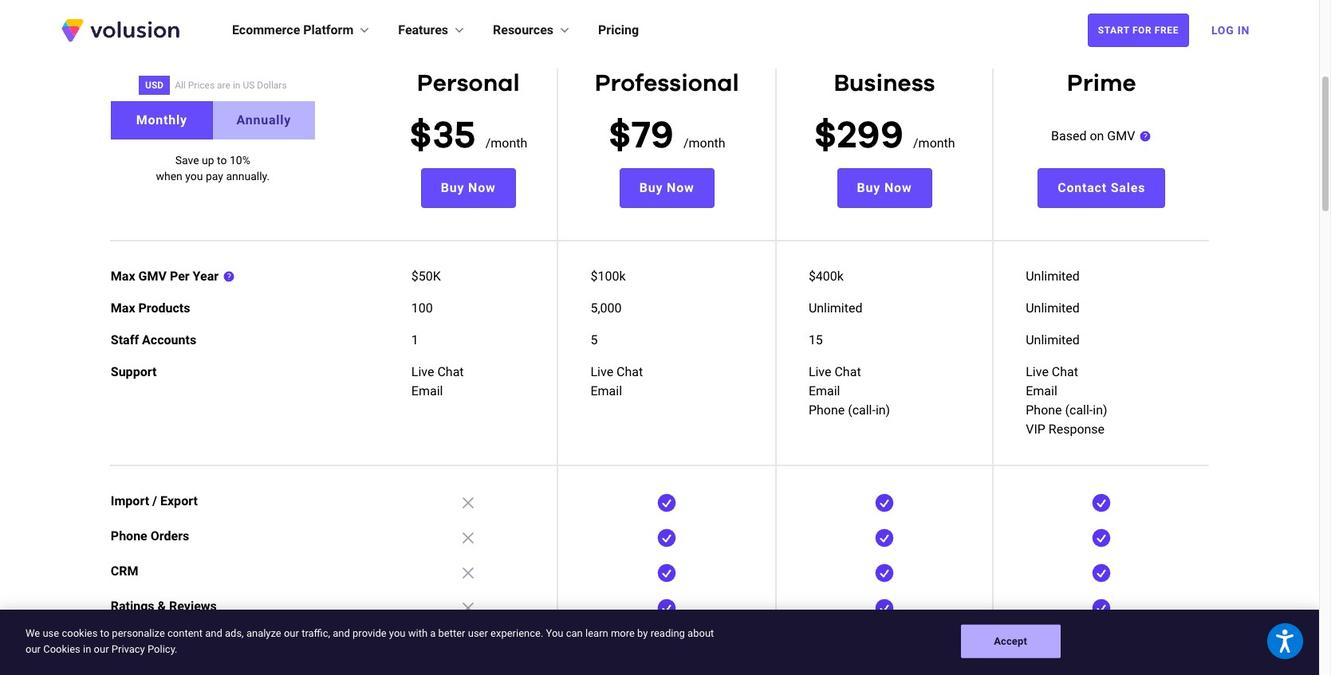Task type: locate. For each thing, give the bounding box(es) containing it.
2 in) from the left
[[1093, 403, 1108, 418]]

live down "5"
[[591, 365, 614, 380]]

support
[[111, 365, 157, 380]]

(call-
[[848, 403, 876, 418], [1066, 403, 1093, 418]]

buy now link
[[421, 168, 516, 208], [620, 168, 715, 208], [838, 168, 932, 208]]

contact
[[1058, 180, 1108, 196]]

1 horizontal spatial buy
[[640, 180, 663, 196]]

3 live from the left
[[809, 365, 832, 380]]

2 buy from the left
[[640, 180, 663, 196]]

phone for live chat email phone (call-in) vip response
[[1026, 403, 1063, 418]]

$ down business
[[814, 117, 837, 156]]

3 email from the left
[[809, 384, 841, 399]]

1 horizontal spatial phone
[[809, 403, 845, 418]]

import / export
[[111, 494, 198, 509]]

35
[[432, 117, 476, 156]]

now down 79
[[667, 180, 695, 196]]

1 /month from the left
[[486, 136, 528, 151]]

up
[[202, 154, 214, 167]]

2 buy now link from the left
[[620, 168, 715, 208]]

(call- inside live chat email phone (call-in) vip response
[[1066, 403, 1093, 418]]

with
[[408, 628, 428, 640]]

15
[[809, 333, 823, 348]]

in
[[233, 80, 241, 91], [83, 644, 91, 656]]

vip
[[1026, 422, 1046, 437]]

buy
[[441, 180, 465, 196], [640, 180, 663, 196], [857, 180, 881, 196]]

2 live chat email from the left
[[591, 365, 643, 399]]

to
[[217, 154, 227, 167], [100, 628, 109, 640]]

/month right 299
[[914, 136, 956, 151]]

2 horizontal spatial buy
[[857, 180, 881, 196]]

a
[[430, 628, 436, 640]]

gmv left 'per'
[[138, 269, 167, 284]]

1 vertical spatial you
[[389, 628, 406, 640]]

buy now link down 299
[[838, 168, 932, 208]]

cookies
[[62, 628, 98, 640]]

buy now link down 79
[[620, 168, 715, 208]]

(call- for live chat email phone (call-in)
[[848, 403, 876, 418]]

buy now for $ 299
[[857, 180, 912, 196]]

0 vertical spatial you
[[185, 170, 203, 183]]

$ down professional
[[609, 117, 632, 156]]

phone inside live chat email phone (call-in)
[[809, 403, 845, 418]]

/month right 79
[[684, 136, 726, 151]]

2 horizontal spatial now
[[885, 180, 912, 196]]

0 horizontal spatial in
[[83, 644, 91, 656]]

1 and from the left
[[205, 628, 222, 640]]

1 horizontal spatial our
[[94, 644, 109, 656]]

(call- inside live chat email phone (call-in)
[[848, 403, 876, 418]]

max gmv per year
[[111, 269, 219, 284]]

for
[[1133, 25, 1152, 36]]

0 vertical spatial in
[[233, 80, 241, 91]]

/
[[152, 494, 157, 509]]

1 vertical spatial max
[[111, 301, 135, 316]]

2 (call- from the left
[[1066, 403, 1093, 418]]

max up max products
[[111, 269, 135, 284]]

live down 15
[[809, 365, 832, 380]]

buy for 79
[[640, 180, 663, 196]]

and right traffic,
[[333, 628, 350, 640]]

1 horizontal spatial you
[[389, 628, 406, 640]]

prices
[[188, 80, 215, 91]]

per
[[170, 269, 190, 284]]

buy now down 299
[[857, 180, 912, 196]]

in) inside live chat email phone (call-in)
[[876, 403, 891, 418]]

2 $ from the left
[[609, 117, 632, 156]]

1 horizontal spatial buy now link
[[620, 168, 715, 208]]

to right cookies
[[100, 628, 109, 640]]

policy.
[[148, 644, 178, 656]]

max
[[111, 269, 135, 284], [111, 301, 135, 316]]

better
[[439, 628, 466, 640]]

provide
[[353, 628, 387, 640]]

1 in) from the left
[[876, 403, 891, 418]]

email down 15
[[809, 384, 841, 399]]

start for free
[[1099, 25, 1179, 36]]

0 horizontal spatial you
[[185, 170, 203, 183]]

buy now down the 35
[[441, 180, 496, 196]]

live chat email down "5"
[[591, 365, 643, 399]]

1 $ from the left
[[409, 117, 432, 156]]

now for 79
[[667, 180, 695, 196]]

cookies
[[43, 644, 80, 656]]

resources
[[493, 22, 554, 38]]

unlimited
[[1026, 269, 1080, 284], [809, 301, 863, 316], [1026, 301, 1080, 316], [1026, 333, 1080, 348]]

1 horizontal spatial /month
[[684, 136, 726, 151]]

phone down 15
[[809, 403, 845, 418]]

1 horizontal spatial in)
[[1093, 403, 1108, 418]]

0 horizontal spatial and
[[205, 628, 222, 640]]

phone up vip
[[1026, 403, 1063, 418]]

buy now link down the 35
[[421, 168, 516, 208]]

privacy
[[112, 644, 145, 656]]

2 max from the top
[[111, 301, 135, 316]]

you
[[185, 170, 203, 183], [389, 628, 406, 640]]

phone down import
[[111, 529, 147, 544]]

in left us
[[233, 80, 241, 91]]

3 buy now link from the left
[[838, 168, 932, 208]]

1 horizontal spatial (call-
[[1066, 403, 1093, 418]]

1 now from the left
[[468, 180, 496, 196]]

1 max from the top
[[111, 269, 135, 284]]

0 vertical spatial gmv
[[1108, 128, 1136, 144]]

buy now down 79
[[640, 180, 695, 196]]

1 horizontal spatial and
[[333, 628, 350, 640]]

annually button
[[213, 101, 315, 140]]

3 buy now from the left
[[857, 180, 912, 196]]

2 horizontal spatial /month
[[914, 136, 956, 151]]

usd
[[145, 80, 164, 91]]

email down "5"
[[591, 384, 622, 399]]

0 horizontal spatial $
[[409, 117, 432, 156]]

$ for 299
[[814, 117, 837, 156]]

3 $ from the left
[[814, 117, 837, 156]]

2 horizontal spatial our
[[284, 628, 299, 640]]

accounts
[[142, 333, 196, 348]]

dollars
[[257, 80, 287, 91]]

now down the 35
[[468, 180, 496, 196]]

1 (call- from the left
[[848, 403, 876, 418]]

based
[[1052, 128, 1087, 144]]

our down the we
[[26, 644, 41, 656]]

live up vip
[[1026, 365, 1049, 380]]

0 vertical spatial max
[[111, 269, 135, 284]]

2 buy now from the left
[[640, 180, 695, 196]]

learn
[[586, 628, 609, 640]]

3 now from the left
[[885, 180, 912, 196]]

features
[[398, 22, 448, 38]]

0 horizontal spatial live chat email
[[412, 365, 464, 399]]

you down save
[[185, 170, 203, 183]]

2 horizontal spatial $
[[814, 117, 837, 156]]

about
[[688, 628, 714, 640]]

in) inside live chat email phone (call-in) vip response
[[1093, 403, 1108, 418]]

buy down the 35
[[441, 180, 465, 196]]

email
[[412, 384, 443, 399], [591, 384, 622, 399], [809, 384, 841, 399], [1026, 384, 1058, 399]]

1 vertical spatial gmv
[[138, 269, 167, 284]]

$50k
[[412, 269, 441, 284]]

buy down 299
[[857, 180, 881, 196]]

0 vertical spatial to
[[217, 154, 227, 167]]

use
[[43, 628, 59, 640]]

0 horizontal spatial to
[[100, 628, 109, 640]]

1 vertical spatial to
[[100, 628, 109, 640]]

us
[[243, 80, 255, 91]]

business
[[834, 72, 936, 96]]

$ for 79
[[609, 117, 632, 156]]

3 chat from the left
[[835, 365, 861, 380]]

0 horizontal spatial buy now link
[[421, 168, 516, 208]]

3 buy from the left
[[857, 180, 881, 196]]

our down cookies
[[94, 644, 109, 656]]

(call- for live chat email phone (call-in) vip response
[[1066, 403, 1093, 418]]

user
[[468, 628, 488, 640]]

now down 299
[[885, 180, 912, 196]]

email inside live chat email phone (call-in)
[[809, 384, 841, 399]]

2 now from the left
[[667, 180, 695, 196]]

1 horizontal spatial now
[[667, 180, 695, 196]]

start
[[1099, 25, 1130, 36]]

/month for 79
[[684, 136, 726, 151]]

2 horizontal spatial buy now link
[[838, 168, 932, 208]]

on
[[1090, 128, 1105, 144]]

gmv
[[1108, 128, 1136, 144], [138, 269, 167, 284]]

max up staff
[[111, 301, 135, 316]]

monthly
[[136, 113, 187, 128]]

1 horizontal spatial buy now
[[640, 180, 695, 196]]

$ 299
[[814, 117, 904, 156]]

ecommerce platform
[[232, 22, 354, 38]]

in inside we use cookies to personalize content and ads, analyze our traffic, and provide you with a better user experience. you can learn more by reading about our cookies in our privacy policy.
[[83, 644, 91, 656]]

buy down 79
[[640, 180, 663, 196]]

live chat email down the 1
[[412, 365, 464, 399]]

1 chat from the left
[[438, 365, 464, 380]]

1
[[412, 333, 419, 348]]

4 live from the left
[[1026, 365, 1049, 380]]

/month right the 35
[[486, 136, 528, 151]]

and left ads,
[[205, 628, 222, 640]]

privacy alert dialog
[[0, 610, 1320, 676]]

0 horizontal spatial buy
[[441, 180, 465, 196]]

live chat email
[[412, 365, 464, 399], [591, 365, 643, 399]]

contact sales
[[1058, 180, 1146, 196]]

professional
[[595, 72, 739, 96]]

gmv right on
[[1108, 128, 1136, 144]]

live inside live chat email phone (call-in) vip response
[[1026, 365, 1049, 380]]

0 horizontal spatial buy now
[[441, 180, 496, 196]]

email up vip
[[1026, 384, 1058, 399]]

traffic,
[[302, 628, 330, 640]]

1 buy now from the left
[[441, 180, 496, 196]]

3 /month from the left
[[914, 136, 956, 151]]

reading
[[651, 628, 685, 640]]

in)
[[876, 403, 891, 418], [1093, 403, 1108, 418]]

live down the 1
[[412, 365, 434, 380]]

analyze
[[246, 628, 281, 640]]

pay
[[206, 170, 223, 183]]

1 vertical spatial in
[[83, 644, 91, 656]]

based on gmv
[[1052, 128, 1136, 144]]

2 horizontal spatial phone
[[1026, 403, 1063, 418]]

buy now
[[441, 180, 496, 196], [640, 180, 695, 196], [857, 180, 912, 196]]

buy now for $ 35
[[441, 180, 496, 196]]

0 horizontal spatial now
[[468, 180, 496, 196]]

phone
[[809, 403, 845, 418], [1026, 403, 1063, 418], [111, 529, 147, 544]]

0 horizontal spatial /month
[[486, 136, 528, 151]]

2 /month from the left
[[684, 136, 726, 151]]

100
[[412, 301, 433, 316]]

to right up
[[217, 154, 227, 167]]

0 horizontal spatial in)
[[876, 403, 891, 418]]

2 horizontal spatial buy now
[[857, 180, 912, 196]]

4 chat from the left
[[1052, 365, 1079, 380]]

0 horizontal spatial our
[[26, 644, 41, 656]]

email down the 1
[[412, 384, 443, 399]]

1 buy now link from the left
[[421, 168, 516, 208]]

you left with
[[389, 628, 406, 640]]

0 horizontal spatial gmv
[[138, 269, 167, 284]]

2 email from the left
[[591, 384, 622, 399]]

1 horizontal spatial $
[[609, 117, 632, 156]]

our left traffic,
[[284, 628, 299, 640]]

1 horizontal spatial to
[[217, 154, 227, 167]]

4 email from the left
[[1026, 384, 1058, 399]]

$
[[409, 117, 432, 156], [609, 117, 632, 156], [814, 117, 837, 156]]

1 buy from the left
[[441, 180, 465, 196]]

personalize
[[112, 628, 165, 640]]

all prices are in us dollars
[[175, 80, 287, 91]]

1 horizontal spatial live chat email
[[591, 365, 643, 399]]

phone inside live chat email phone (call-in) vip response
[[1026, 403, 1063, 418]]

0 horizontal spatial (call-
[[848, 403, 876, 418]]

in down cookies
[[83, 644, 91, 656]]

/month
[[486, 136, 528, 151], [684, 136, 726, 151], [914, 136, 956, 151]]

$ down the personal at the top left of the page
[[409, 117, 432, 156]]



Task type: describe. For each thing, give the bounding box(es) containing it.
chat inside live chat email phone (call-in) vip response
[[1052, 365, 1079, 380]]

in) for live chat email phone (call-in) vip response
[[1093, 403, 1108, 418]]

save up to 10% when you pay annually.
[[156, 154, 270, 183]]

we
[[26, 628, 40, 640]]

ecommerce
[[232, 22, 300, 38]]

phone for live chat email phone (call-in)
[[809, 403, 845, 418]]

free
[[1155, 25, 1179, 36]]

buy now link for 299
[[838, 168, 932, 208]]

max products
[[111, 301, 190, 316]]

/month for 299
[[914, 136, 956, 151]]

year
[[193, 269, 219, 284]]

buy for 35
[[441, 180, 465, 196]]

1 live from the left
[[412, 365, 434, 380]]

/month for 35
[[486, 136, 528, 151]]

contact sales link
[[1038, 168, 1166, 208]]

can
[[566, 628, 583, 640]]

reviews
[[169, 599, 217, 614]]

content
[[168, 628, 203, 640]]

sales
[[1111, 180, 1146, 196]]

2 chat from the left
[[617, 365, 643, 380]]

pricing
[[598, 22, 639, 38]]

orders
[[151, 529, 189, 544]]

1 live chat email from the left
[[412, 365, 464, 399]]

max for max products
[[111, 301, 135, 316]]

1 email from the left
[[412, 384, 443, 399]]

accept
[[994, 636, 1028, 648]]

log in
[[1212, 24, 1250, 37]]

unlimited for $400k
[[1026, 269, 1080, 284]]

response
[[1049, 422, 1105, 437]]

0 horizontal spatial phone
[[111, 529, 147, 544]]

log in link
[[1203, 13, 1260, 48]]

phone orders
[[111, 529, 189, 544]]

$100k
[[591, 269, 626, 284]]

to inside save up to 10% when you pay annually.
[[217, 154, 227, 167]]

2 live from the left
[[591, 365, 614, 380]]

email inside live chat email phone (call-in) vip response
[[1026, 384, 1058, 399]]

accept button
[[961, 625, 1061, 659]]

pricing link
[[598, 21, 639, 40]]

are
[[217, 80, 231, 91]]

ratings & reviews
[[111, 599, 217, 614]]

chat inside live chat email phone (call-in)
[[835, 365, 861, 380]]

in
[[1238, 24, 1250, 37]]

personal
[[417, 72, 520, 96]]

monthly button
[[111, 101, 213, 140]]

live inside live chat email phone (call-in)
[[809, 365, 832, 380]]

buy now link for 79
[[620, 168, 715, 208]]

max for max gmv per year
[[111, 269, 135, 284]]

import
[[111, 494, 149, 509]]

$ 35
[[409, 117, 476, 156]]

10%
[[230, 154, 251, 167]]

when
[[156, 170, 183, 183]]

buy now for $ 79
[[640, 180, 695, 196]]

buy now link for 35
[[421, 168, 516, 208]]

unlimited for unlimited
[[1026, 301, 1080, 316]]

newsletters
[[111, 634, 180, 650]]

5
[[591, 333, 598, 348]]

staff
[[111, 333, 139, 348]]

more
[[611, 628, 635, 640]]

platform
[[303, 22, 354, 38]]

annually
[[237, 113, 291, 128]]

$ for 35
[[409, 117, 432, 156]]

299
[[837, 117, 904, 156]]

all
[[175, 80, 186, 91]]

buy for 299
[[857, 180, 881, 196]]

staff accounts
[[111, 333, 196, 348]]

1 horizontal spatial gmv
[[1108, 128, 1136, 144]]

features button
[[398, 21, 468, 40]]

products
[[138, 301, 190, 316]]

we use cookies to personalize content and ads, analyze our traffic, and provide you with a better user experience. you can learn more by reading about our cookies in our privacy policy.
[[26, 628, 714, 656]]

ecommerce platform button
[[232, 21, 373, 40]]

save
[[175, 154, 199, 167]]

5,000
[[591, 301, 622, 316]]

to inside we use cookies to personalize content and ads, analyze our traffic, and provide you with a better user experience. you can learn more by reading about our cookies in our privacy policy.
[[100, 628, 109, 640]]

79
[[632, 117, 674, 156]]

ratings
[[111, 599, 154, 614]]

now for 35
[[468, 180, 496, 196]]

now for 299
[[885, 180, 912, 196]]

live chat email phone (call-in)
[[809, 365, 891, 418]]

resources button
[[493, 21, 573, 40]]

you inside save up to 10% when you pay annually.
[[185, 170, 203, 183]]

&
[[158, 599, 166, 614]]

$400k
[[809, 269, 844, 284]]

unlimited for 15
[[1026, 333, 1080, 348]]

live chat email phone (call-in) vip response
[[1026, 365, 1108, 437]]

ads,
[[225, 628, 244, 640]]

experience.
[[491, 628, 544, 640]]

export
[[160, 494, 198, 509]]

2 and from the left
[[333, 628, 350, 640]]

open accessibe: accessibility options, statement and help image
[[1277, 630, 1295, 654]]

log
[[1212, 24, 1235, 37]]

by
[[638, 628, 648, 640]]

you
[[546, 628, 564, 640]]

1 horizontal spatial in
[[233, 80, 241, 91]]

annually.
[[226, 170, 270, 183]]

you inside we use cookies to personalize content and ads, analyze our traffic, and provide you with a better user experience. you can learn more by reading about our cookies in our privacy policy.
[[389, 628, 406, 640]]

in) for live chat email phone (call-in)
[[876, 403, 891, 418]]



Task type: vqa. For each thing, say whether or not it's contained in the screenshot.
Privacy alert dialog
yes



